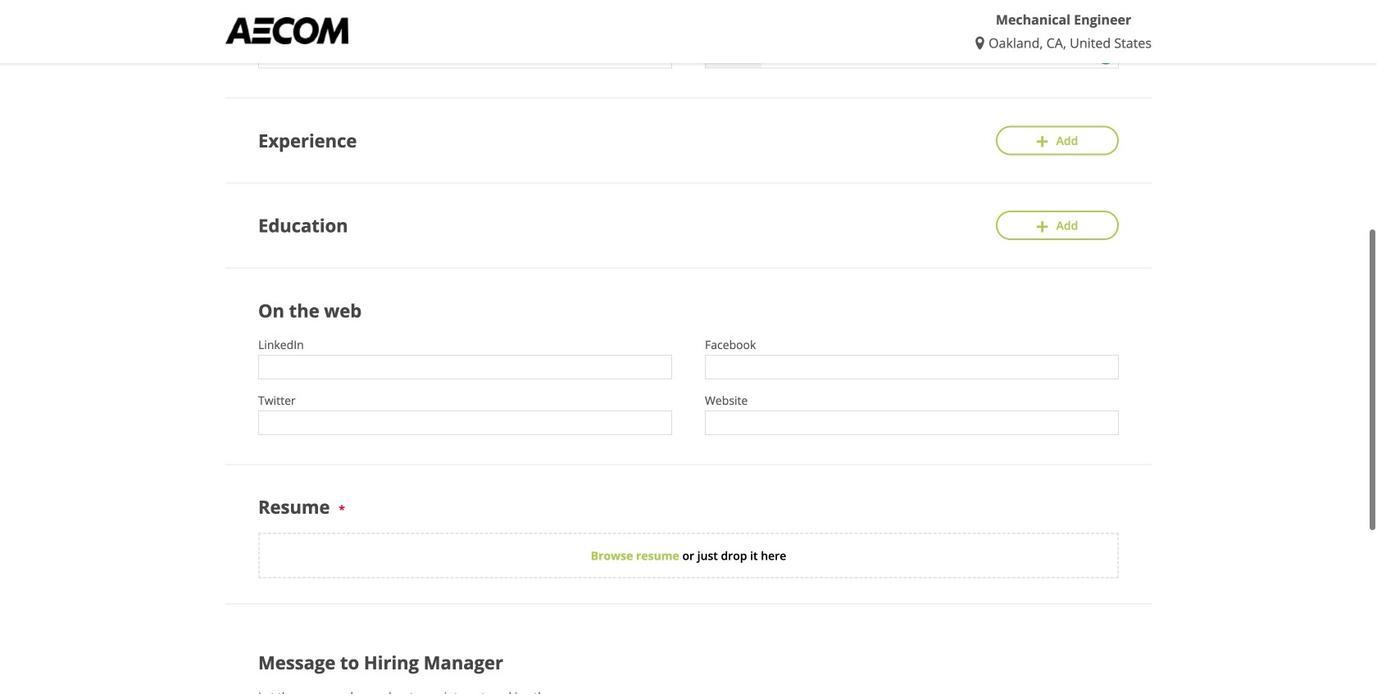 Task type: describe. For each thing, give the bounding box(es) containing it.
aecom logo image
[[226, 17, 349, 44]]

location image
[[976, 37, 989, 50]]



